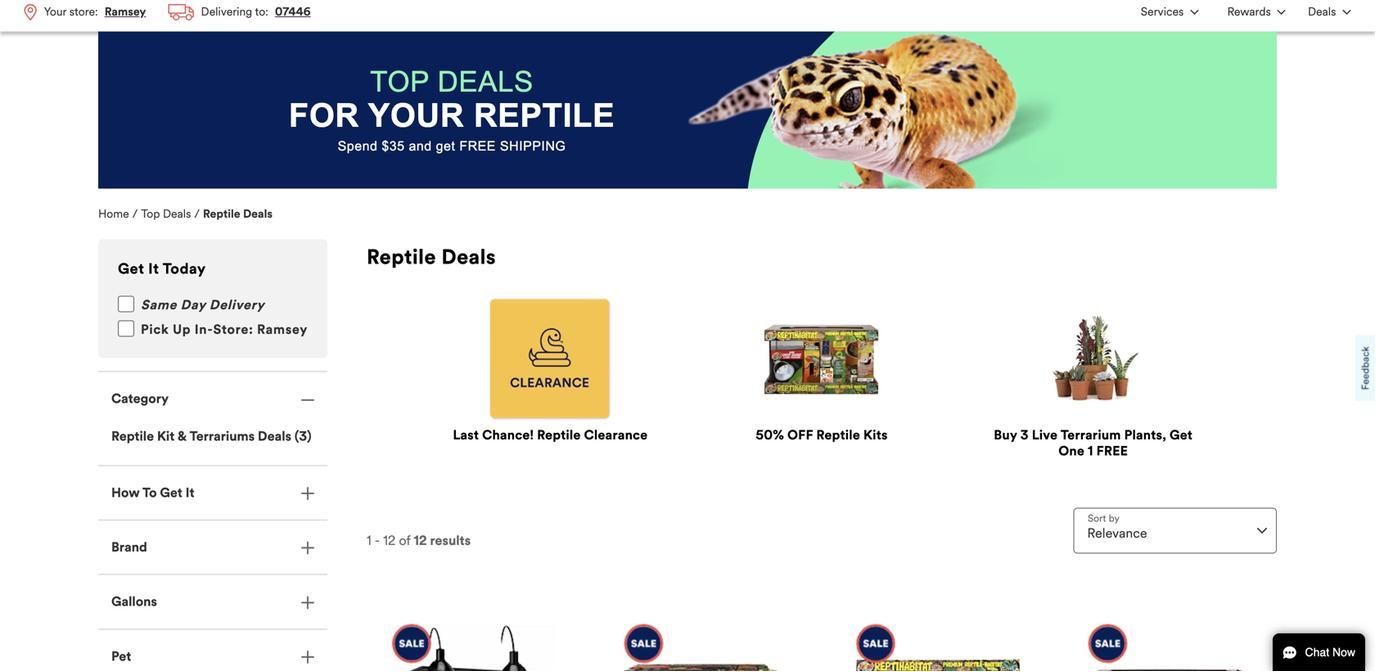 Task type: describe. For each thing, give the bounding box(es) containing it.
results
[[430, 533, 471, 549]]

2 12 from the left
[[414, 533, 427, 549]]

buy 3 live terrarium plants, get one 1 free
[[994, 427, 1193, 459]]

1 vertical spatial top
[[141, 207, 160, 221]]

free inside top deals for your reptile spend $35 and get free shipping
[[460, 139, 496, 154]]

0 vertical spatial reptile deals
[[203, 207, 273, 221]]

1 12 from the left
[[383, 533, 396, 549]]

get
[[436, 139, 456, 154]]

get it today
[[118, 260, 206, 278]]

1 plus icon 2 button from the top
[[98, 466, 328, 520]]

kits
[[864, 427, 888, 444]]

same
[[141, 297, 177, 313]]

)
[[307, 428, 312, 445]]

plus icon 2 image for third plus icon 2 dropdown button from the top of the page
[[301, 596, 314, 610]]

ramsey
[[257, 321, 308, 338]]

0 horizontal spatial 3
[[299, 428, 307, 445]]

top inside top deals for your reptile spend $35 and get free shipping
[[370, 66, 429, 98]]

reptile inside top deals for your reptile spend $35 and get free shipping
[[474, 97, 615, 134]]

day
[[181, 297, 206, 313]]

1 carat down icon 13 button from the left
[[1132, 0, 1209, 30]]

of
[[399, 533, 411, 549]]

terrariums
[[190, 428, 255, 445]]

kit
[[157, 428, 175, 445]]

off
[[788, 427, 814, 444]]

free inside buy 3 live terrarium plants, get one 1 free
[[1097, 443, 1129, 459]]

pick up in-store: ramsey
[[141, 321, 308, 338]]

pick
[[141, 321, 169, 338]]

last chance! reptile clearance link
[[453, 427, 648, 444]]

category button
[[98, 372, 328, 426]]

50%
[[756, 427, 784, 444]]

shipping
[[500, 139, 566, 154]]

home link
[[98, 207, 129, 221]]

plus icon 2 image for 3rd plus icon 2 dropdown button from the bottom
[[301, 542, 314, 555]]

delivery
[[209, 297, 265, 313]]

terrarium
[[1061, 427, 1122, 444]]

50% off reptile kits link
[[756, 427, 888, 444]]

carat down icon 13 button
[[1212, 0, 1296, 30]]

buy
[[994, 427, 1018, 444]]

2 / from the left
[[194, 207, 200, 221]]

chance!
[[482, 427, 534, 444]]

for
[[289, 97, 359, 134]]

50% off reptile kits
[[756, 427, 888, 444]]



Task type: vqa. For each thing, say whether or not it's contained in the screenshot.
2nd List from the left
yes



Task type: locate. For each thing, give the bounding box(es) containing it.
1 horizontal spatial list
[[1130, 0, 1363, 31]]

1 plus icon 2 image from the top
[[301, 487, 314, 500]]

&
[[178, 428, 187, 445]]

one
[[1059, 443, 1085, 459]]

2 carat down icon 13 button from the left
[[1299, 0, 1361, 30]]

up
[[173, 321, 191, 338]]

reptile
[[474, 97, 615, 134], [203, 207, 240, 221], [367, 245, 436, 270], [537, 427, 581, 444], [817, 427, 861, 444], [111, 428, 154, 445]]

1 / from the left
[[132, 207, 138, 221]]

top right home
[[141, 207, 160, 221]]

1 horizontal spatial 12
[[414, 533, 427, 549]]

plants,
[[1125, 427, 1167, 444]]

0 vertical spatial free
[[460, 139, 496, 154]]

0 horizontal spatial 1
[[367, 533, 371, 549]]

$35
[[382, 139, 405, 154]]

3
[[1021, 427, 1029, 444], [299, 428, 307, 445]]

0 horizontal spatial free
[[460, 139, 496, 154]]

12 right of
[[414, 533, 427, 549]]

3 right terrariums
[[299, 428, 307, 445]]

0 horizontal spatial list
[[13, 0, 322, 32]]

1 vertical spatial reptile deals
[[367, 245, 496, 270]]

in-
[[195, 321, 213, 338]]

reptile deals link
[[203, 207, 273, 221]]

get left it
[[118, 260, 144, 278]]

4 plus icon 2 image from the top
[[301, 651, 314, 664]]

top deals for your reptile spend $35 and get free shipping
[[289, 66, 615, 154]]

category
[[111, 391, 169, 407]]

0 horizontal spatial top
[[141, 207, 160, 221]]

1 - 12 of 12 results
[[367, 533, 471, 549]]

live
[[1032, 427, 1058, 444]]

0 vertical spatial get
[[118, 260, 144, 278]]

buy 3 live terrarium plants, get one 1 free link
[[994, 427, 1193, 459]]

3 inside buy 3 live terrarium plants, get one 1 free
[[1021, 427, 1029, 444]]

0 horizontal spatial /
[[132, 207, 138, 221]]

1 horizontal spatial carat down icon 13 image
[[1278, 10, 1286, 15]]

same day delivery
[[141, 297, 265, 313]]

it
[[148, 260, 159, 278]]

1 horizontal spatial free
[[1097, 443, 1129, 459]]

1 vertical spatial free
[[1097, 443, 1129, 459]]

spend
[[338, 139, 378, 154]]

2 carat down icon 13 image from the left
[[1278, 10, 1286, 15]]

top
[[370, 66, 429, 98], [141, 207, 160, 221]]

2 plus icon 2 image from the top
[[301, 542, 314, 555]]

home
[[98, 207, 129, 221]]

4 plus icon 2 button from the top
[[98, 630, 328, 671]]

1 horizontal spatial top
[[370, 66, 429, 98]]

2 horizontal spatial carat down icon 13 image
[[1343, 10, 1352, 15]]

1 horizontal spatial reptile deals
[[367, 245, 496, 270]]

/ right home link
[[132, 207, 138, 221]]

2 list from the left
[[1130, 0, 1363, 31]]

top deals link
[[141, 207, 191, 221]]

1
[[1088, 443, 1094, 459], [367, 533, 371, 549]]

0 horizontal spatial carat down icon 13 button
[[1132, 0, 1209, 30]]

0 horizontal spatial reptile deals
[[203, 207, 273, 221]]

your
[[368, 97, 464, 134]]

-
[[375, 533, 380, 549]]

list
[[13, 0, 322, 32], [1130, 0, 1363, 31]]

plus icon 2 button
[[98, 466, 328, 520], [98, 521, 328, 575], [98, 575, 328, 629], [98, 630, 328, 671]]

free right one
[[1097, 443, 1129, 459]]

1 vertical spatial get
[[1170, 427, 1193, 444]]

carat down icon 13 image
[[1191, 10, 1199, 15], [1278, 10, 1286, 15], [1343, 10, 1352, 15]]

carat down icon 13 image inside carat down icon 13 popup button
[[1278, 10, 1286, 15]]

1 horizontal spatial 3
[[1021, 427, 1029, 444]]

deals inside top deals for your reptile spend $35 and get free shipping
[[438, 66, 534, 98]]

down arrow icon 1 image
[[1258, 528, 1268, 534]]

0 vertical spatial 1
[[1088, 443, 1094, 459]]

store:
[[213, 321, 254, 338]]

(
[[295, 428, 299, 445]]

/ right top deals link
[[194, 207, 200, 221]]

1 vertical spatial 1
[[367, 533, 371, 549]]

get inside buy 3 live terrarium plants, get one 1 free
[[1170, 427, 1193, 444]]

get right plants,
[[1170, 427, 1193, 444]]

1 right one
[[1088, 443, 1094, 459]]

12 right -
[[383, 533, 396, 549]]

1 horizontal spatial 1
[[1088, 443, 1094, 459]]

3 right buy on the right bottom
[[1021, 427, 1029, 444]]

1 list from the left
[[13, 0, 322, 32]]

carat down icon 13 button
[[1132, 0, 1209, 30], [1299, 0, 1361, 30]]

reptile kit & terrariums deals ( 3 )
[[111, 428, 312, 445]]

plus icon 2 image for fourth plus icon 2 dropdown button from the bottom of the page
[[301, 487, 314, 500]]

/
[[132, 207, 138, 221], [194, 207, 200, 221]]

free right get
[[460, 139, 496, 154]]

clearance
[[584, 427, 648, 444]]

0 horizontal spatial get
[[118, 260, 144, 278]]

free
[[460, 139, 496, 154], [1097, 443, 1129, 459]]

0 vertical spatial top
[[370, 66, 429, 98]]

today
[[163, 260, 206, 278]]

3 carat down icon 13 image from the left
[[1343, 10, 1352, 15]]

3 plus icon 2 button from the top
[[98, 575, 328, 629]]

plus icon 2 image
[[301, 487, 314, 500], [301, 542, 314, 555], [301, 596, 314, 610], [301, 651, 314, 664]]

plus icon 2 image for fourth plus icon 2 dropdown button
[[301, 651, 314, 664]]

reptile deals
[[203, 207, 273, 221], [367, 245, 496, 270]]

1 horizontal spatial carat down icon 13 button
[[1299, 0, 1361, 30]]

1 inside buy 3 live terrarium plants, get one 1 free
[[1088, 443, 1094, 459]]

12
[[383, 533, 396, 549], [414, 533, 427, 549]]

get
[[118, 260, 144, 278], [1170, 427, 1193, 444]]

3 plus icon 2 image from the top
[[301, 596, 314, 610]]

2 plus icon 2 button from the top
[[98, 521, 328, 575]]

and
[[409, 139, 432, 154]]

last
[[453, 427, 479, 444]]

home / top deals /
[[98, 207, 200, 221]]

0 horizontal spatial carat down icon 13 image
[[1191, 10, 1199, 15]]

1 horizontal spatial /
[[194, 207, 200, 221]]

1 horizontal spatial get
[[1170, 427, 1193, 444]]

1 left -
[[367, 533, 371, 549]]

0 horizontal spatial 12
[[383, 533, 396, 549]]

top up the $35
[[370, 66, 429, 98]]

last chance! reptile clearance
[[453, 427, 648, 444]]

deals
[[438, 66, 534, 98], [163, 207, 191, 221], [243, 207, 273, 221], [442, 245, 496, 270], [258, 428, 292, 445]]

1 carat down icon 13 image from the left
[[1191, 10, 1199, 15]]



